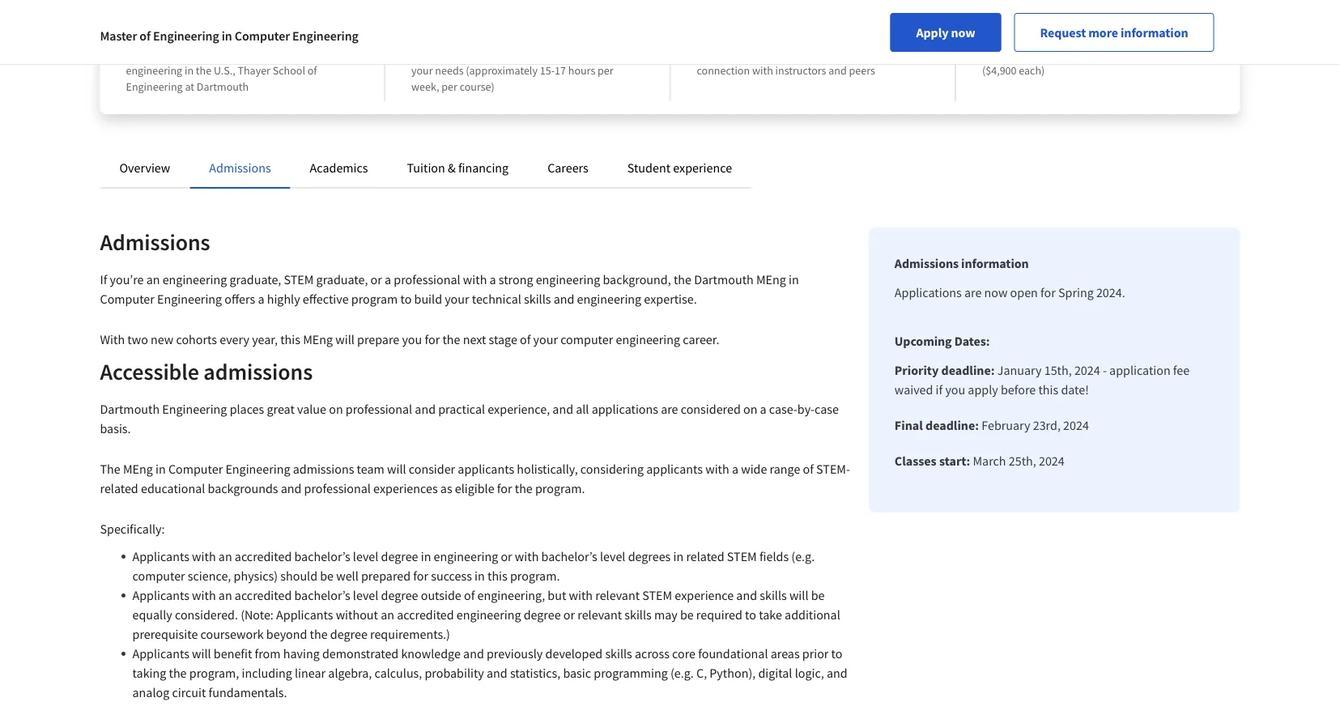 Task type: vqa. For each thing, say whether or not it's contained in the screenshot.
the employer-
no



Task type: locate. For each thing, give the bounding box(es) containing it.
now right apply
[[951, 24, 975, 40]]

relevant up "developed" in the left bottom of the page
[[578, 607, 622, 623]]

2 vertical spatial per
[[442, 79, 457, 94]]

a inside dartmouth engineering places great value on professional and practical experience, and all applications are considered on a case-by-case basis.
[[760, 401, 767, 417]]

considered
[[681, 401, 741, 417]]

careers
[[548, 160, 589, 176]]

bachelor's down should
[[294, 587, 350, 603]]

1 horizontal spatial meng
[[303, 331, 333, 347]]

deadline: for final
[[926, 417, 979, 433]]

now
[[951, 24, 975, 40], [984, 284, 1008, 300]]

2024 right 23rd,
[[1063, 417, 1089, 433]]

to
[[400, 291, 412, 307], [745, 607, 756, 623], [831, 645, 843, 662]]

2 horizontal spatial be
[[811, 587, 825, 603]]

0 horizontal spatial stem
[[284, 271, 314, 287]]

dartmouth inside "earn an ivy league degree from one of the first professional schools of engineering in the u.s., thayer school of engineering at dartmouth"
[[197, 79, 249, 94]]

apply now button
[[890, 13, 1001, 52]]

1 vertical spatial now
[[984, 284, 1008, 300]]

of right stage
[[520, 331, 531, 347]]

1 horizontal spatial (e.g.
[[791, 548, 815, 564]]

1 horizontal spatial you
[[945, 381, 965, 398]]

0 horizontal spatial computer
[[100, 291, 155, 307]]

1 vertical spatial this
[[1038, 381, 1059, 398]]

of inside the meng in computer engineering admissions team will consider applicants holistically, considering applicants with a wide range of stem- related educational backgrounds and professional experiences as eligible for the program.
[[803, 461, 814, 477]]

2 horizontal spatial dartmouth
[[694, 271, 754, 287]]

program. inside applicants with an accredited bachelor's level degree in engineering or with bachelor's level degrees in related stem fields (e.g. computer science, physics) should be well prepared for success in this program. applicants with an accredited bachelor's level degree outside of engineering, but with relevant stem experience and skills will be equally considered. (note: applicants without an accredited engineering degree or relevant skills may be required to take additional prerequisite coursework beyond the degree requirements.) applicants will benefit from having demonstrated knowledge and previously developed skills across core foundational areas prior to taking the program, including linear algebra, calculus, probability and statistics, basic programming (e.g. c, python), digital logic, and analog circuit fundamentals.
[[510, 568, 560, 584]]

a left case-
[[760, 401, 767, 417]]

if
[[100, 271, 107, 287]]

one
[[153, 47, 171, 62]]

fee
[[1173, 362, 1190, 378]]

this up engineering,
[[487, 568, 508, 584]]

0 horizontal spatial related
[[100, 480, 138, 496]]

1 vertical spatial dartmouth
[[694, 271, 754, 287]]

experience up required
[[675, 587, 734, 603]]

and down "previously"
[[487, 665, 507, 681]]

u.s.,
[[214, 63, 235, 78]]

program up (approximately
[[478, 47, 518, 62]]

specifically:
[[100, 521, 167, 537]]

the
[[185, 47, 201, 62], [460, 47, 475, 62], [535, 47, 551, 62], [196, 63, 211, 78], [674, 271, 691, 287], [442, 331, 460, 347], [515, 480, 533, 496], [310, 626, 328, 642], [169, 665, 187, 681]]

1 horizontal spatial dartmouth
[[197, 79, 249, 94]]

engineering inside the meng in computer engineering admissions team will consider applicants holistically, considering applicants with a wide range of stem- related educational backgrounds and professional experiences as eligible for the program.
[[225, 461, 290, 477]]

0 horizontal spatial dartmouth
[[100, 401, 160, 417]]

1 vertical spatial deadline:
[[926, 417, 979, 433]]

and right logic,
[[827, 665, 847, 681]]

1 vertical spatial 2024
[[1063, 417, 1089, 433]]

engineering up one
[[153, 28, 219, 44]]

dartmouth inside the if you're an engineering graduate, stem graduate, or a professional with a strong engineering background, the dartmouth meng in computer engineering offers a highly effective program to build your technical skills and engineering expertise.
[[694, 271, 754, 287]]

professional inside the if you're an engineering graduate, stem graduate, or a professional with a strong engineering background, the dartmouth meng in computer engineering offers a highly effective program to build your technical skills and engineering expertise.
[[394, 271, 460, 287]]

on up instructors
[[803, 47, 816, 62]]

benefit
[[214, 645, 252, 662]]

1 vertical spatial your
[[445, 291, 469, 307]]

0 vertical spatial computer
[[560, 331, 613, 347]]

but
[[548, 587, 566, 603]]

for down build
[[425, 331, 440, 347]]

1 horizontal spatial per
[[598, 63, 614, 78]]

skills inside the if you're an engineering graduate, stem graduate, or a professional with a strong engineering background, the dartmouth meng in computer engineering offers a highly effective program to build your technical skills and engineering expertise.
[[524, 291, 551, 307]]

1 horizontal spatial information
[[1121, 24, 1188, 40]]

2 vertical spatial or
[[563, 607, 575, 623]]

of right 'range'
[[803, 461, 814, 477]]

2 vertical spatial computer
[[168, 461, 223, 477]]

15-
[[540, 63, 555, 78]]

program. up 'but'
[[510, 568, 560, 584]]

per
[[1139, 47, 1155, 62], [598, 63, 614, 78], [442, 79, 457, 94]]

professional down team
[[304, 480, 371, 496]]

or up engineering,
[[501, 548, 512, 564]]

engineering up backgrounds
[[225, 461, 290, 477]]

to left build
[[400, 291, 412, 307]]

0 horizontal spatial computer
[[132, 568, 185, 584]]

in inside the if you're an engineering graduate, stem graduate, or a professional with a strong engineering background, the dartmouth meng in computer engineering offers a highly effective program to build your technical skills and engineering expertise.
[[789, 271, 799, 287]]

0 horizontal spatial meng
[[123, 461, 153, 477]]

overview
[[119, 160, 170, 176]]

the up 15-
[[535, 47, 551, 62]]

0 vertical spatial (e.g.
[[791, 548, 815, 564]]

engineering inside dartmouth engineering places great value on professional and practical experience, and all applications are considered on a case-by-case basis.
[[162, 401, 227, 417]]

2 vertical spatial stem
[[642, 587, 672, 603]]

admissions information
[[895, 255, 1029, 271]]

0 vertical spatial information
[[1121, 24, 1188, 40]]

considering
[[580, 461, 644, 477]]

1 graduate, from the left
[[230, 271, 281, 287]]

in
[[222, 28, 232, 44], [1128, 47, 1137, 62], [185, 63, 194, 78], [789, 271, 799, 287], [155, 461, 166, 477], [421, 548, 431, 564], [673, 548, 684, 564], [475, 568, 485, 584]]

dartmouth
[[197, 79, 249, 94], [694, 271, 754, 287], [100, 401, 160, 417]]

this inside the january 15th, 2024 - application fee waived if you apply before this date!
[[1038, 381, 1059, 398]]

an up 'requirements.)'
[[381, 607, 394, 623]]

program inside the if you're an engineering graduate, stem graduate, or a professional with a strong engineering background, the dartmouth meng in computer engineering offers a highly effective program to build your technical skills and engineering expertise.
[[351, 291, 398, 307]]

1 vertical spatial are
[[661, 401, 678, 417]]

pay
[[982, 47, 999, 62]]

2 vertical spatial to
[[831, 645, 843, 662]]

of right schools
[[322, 47, 332, 62]]

relevant down degrees at the bottom of page
[[595, 587, 640, 603]]

0 vertical spatial or
[[371, 271, 382, 287]]

professional up build
[[394, 271, 460, 287]]

0 vertical spatial 2024
[[1074, 362, 1100, 378]]

0 vertical spatial dartmouth
[[197, 79, 249, 94]]

the down holistically, on the left bottom of page
[[515, 480, 533, 496]]

admissions down year, on the left of page
[[204, 358, 313, 386]]

meng inside the meng in computer engineering admissions team will consider applicants holistically, considering applicants with a wide range of stem- related educational backgrounds and professional experiences as eligible for the program.
[[123, 461, 153, 477]]

engineering down accessible admissions
[[162, 401, 227, 417]]

term
[[1157, 47, 1180, 62]]

1 horizontal spatial graduate,
[[316, 271, 368, 287]]

1 vertical spatial computer
[[132, 568, 185, 584]]

1 horizontal spatial this
[[487, 568, 508, 584]]

success
[[431, 568, 472, 584]]

per down that in the left of the page
[[598, 63, 614, 78]]

linear
[[295, 665, 326, 681]]

january 15th, 2024 - application fee waived if you apply before this date!
[[895, 362, 1190, 398]]

1 horizontal spatial program
[[478, 47, 518, 62]]

computer up educational
[[168, 461, 223, 477]]

0 horizontal spatial to
[[400, 291, 412, 307]]

(e.g.
[[791, 548, 815, 564], [670, 665, 694, 681]]

per left 'term' in the right top of the page
[[1139, 47, 1155, 62]]

places
[[230, 401, 264, 417]]

1 vertical spatial admissions
[[293, 461, 354, 477]]

computer inside applicants with an accredited bachelor's level degree in engineering or with bachelor's level degrees in related stem fields (e.g. computer science, physics) should be well prepared for success in this program. applicants with an accredited bachelor's level degree outside of engineering, but with relevant stem experience and skills will be equally considered. (note: applicants without an accredited engineering degree or relevant skills may be required to take additional prerequisite coursework beyond the degree requirements.) applicants will benefit from having demonstrated knowledge and previously developed skills across core foundational areas prior to taking the program, including linear algebra, calculus, probability and statistics, basic programming (e.g. c, python), digital logic, and analog circuit fundamentals.
[[132, 568, 185, 584]]

skills
[[524, 291, 551, 307], [760, 587, 787, 603], [625, 607, 652, 623], [605, 645, 632, 662]]

0 horizontal spatial applicants
[[458, 461, 514, 477]]

0 horizontal spatial now
[[951, 24, 975, 40]]

upcoming dates:
[[895, 333, 990, 349]]

program.
[[535, 480, 585, 496], [510, 568, 560, 584]]

2 horizontal spatial computer
[[235, 28, 290, 44]]

0 horizontal spatial program
[[351, 291, 398, 307]]

admissions left team
[[293, 461, 354, 477]]

1 vertical spatial computer
[[100, 291, 155, 307]]

meng
[[756, 271, 786, 287], [303, 331, 333, 347], [123, 461, 153, 477]]

academics link
[[310, 160, 368, 176]]

0 vertical spatial be
[[320, 568, 334, 584]]

1 vertical spatial (e.g.
[[670, 665, 694, 681]]

course)
[[460, 79, 495, 94]]

the up expertise.
[[674, 271, 691, 287]]

probability
[[425, 665, 484, 681]]

ivy
[[181, 25, 202, 45]]

foundational
[[698, 645, 768, 662]]

tuition
[[407, 160, 445, 176]]

0 vertical spatial meng
[[756, 271, 786, 287]]

meng inside the if you're an engineering graduate, stem graduate, or a professional with a strong engineering background, the dartmouth meng in computer engineering offers a highly effective program to build your technical skills and engineering expertise.
[[756, 271, 786, 287]]

effective
[[303, 291, 349, 307]]

computer up equally
[[132, 568, 185, 584]]

0 horizontal spatial information
[[961, 255, 1029, 271]]

1 vertical spatial related
[[686, 548, 724, 564]]

academics
[[310, 160, 368, 176]]

your right build
[[445, 291, 469, 307]]

professional inside the meng in computer engineering admissions team will consider applicants holistically, considering applicants with a wide range of stem- related educational backgrounds and professional experiences as eligible for the program.
[[304, 480, 371, 496]]

accredited up physics) on the left bottom of the page
[[235, 548, 292, 564]]

algebra,
[[328, 665, 372, 681]]

per inside the $44,100 total cost pay only for courses you enroll in per term ($4,900 each)
[[1139, 47, 1155, 62]]

with left wide
[[705, 461, 729, 477]]

1 horizontal spatial computer
[[560, 331, 613, 347]]

engineering down engineering,
[[457, 607, 521, 623]]

applications are now open for spring 2024.
[[895, 284, 1125, 300]]

1 horizontal spatial computer
[[168, 461, 223, 477]]

circuit
[[172, 684, 206, 700]]

application
[[1109, 362, 1171, 378]]

or inside the if you're an engineering graduate, stem graduate, or a professional with a strong engineering background, the dartmouth meng in computer engineering offers a highly effective program to build your technical skills and engineering expertise.
[[371, 271, 382, 287]]

are left considered
[[661, 401, 678, 417]]

this inside applicants with an accredited bachelor's level degree in engineering or with bachelor's level degrees in related stem fields (e.g. computer science, physics) should be well prepared for success in this program. applicants with an accredited bachelor's level degree outside of engineering, but with relevant stem experience and skills will be equally considered. (note: applicants without an accredited engineering degree or relevant skills may be required to take additional prerequisite coursework beyond the degree requirements.) applicants will benefit from having demonstrated knowledge and previously developed skills across core foundational areas prior to taking the program, including linear algebra, calculus, probability and statistics, basic programming (e.g. c, python), digital logic, and analog circuit fundamentals.
[[487, 568, 508, 584]]

computer
[[235, 28, 290, 44], [100, 291, 155, 307], [168, 461, 223, 477]]

your
[[411, 63, 433, 78], [445, 291, 469, 307], [533, 331, 558, 347]]

including
[[242, 665, 292, 681]]

physics)
[[234, 568, 278, 584]]

engineering up cohorts
[[157, 291, 222, 307]]

to inside the if you're an engineering graduate, stem graduate, or a professional with a strong engineering background, the dartmouth meng in computer engineering offers a highly effective program to build your technical skills and engineering expertise.
[[400, 291, 412, 307]]

eligible
[[455, 480, 494, 496]]

1 horizontal spatial your
[[445, 291, 469, 307]]

0 horizontal spatial your
[[411, 63, 433, 78]]

1 vertical spatial program
[[351, 291, 398, 307]]

admissions
[[209, 160, 271, 176], [100, 228, 210, 256], [895, 255, 959, 271]]

strong
[[499, 271, 533, 287]]

student experience link
[[627, 160, 732, 176]]

engineering up schools
[[292, 28, 359, 44]]

dartmouth up expertise.
[[694, 271, 754, 287]]

experience right student in the top of the page
[[673, 160, 732, 176]]

0 horizontal spatial are
[[661, 401, 678, 417]]

0 vertical spatial your
[[411, 63, 433, 78]]

level up well
[[353, 548, 378, 564]]

applicants up the eligible
[[458, 461, 514, 477]]

on inside complete the program on the schedule that suits your needs (approximately 15-17 hours per week, per course)
[[521, 47, 533, 62]]

2 horizontal spatial per
[[1139, 47, 1155, 62]]

with inside "lecture videos, hands-on projects, and connection with instructors and peers"
[[752, 63, 773, 78]]

stem left 'fields'
[[727, 548, 757, 564]]

0 vertical spatial deadline:
[[941, 362, 995, 378]]

1 horizontal spatial stem
[[642, 587, 672, 603]]

a left wide
[[732, 461, 738, 477]]

without
[[336, 607, 378, 623]]

waived
[[895, 381, 933, 398]]

will up experiences in the bottom of the page
[[387, 461, 406, 477]]

2 vertical spatial dartmouth
[[100, 401, 160, 417]]

2 horizontal spatial your
[[533, 331, 558, 347]]

of down success on the left of page
[[464, 587, 475, 603]]

engineering
[[153, 28, 219, 44], [292, 28, 359, 44], [126, 79, 183, 94], [157, 291, 222, 307], [162, 401, 227, 417], [225, 461, 290, 477]]

computer down the you're
[[100, 291, 155, 307]]

0 vertical spatial this
[[280, 331, 300, 347]]

program. down holistically, on the left bottom of page
[[535, 480, 585, 496]]

accredited up 'requirements.)'
[[397, 607, 454, 623]]

engineering up offers
[[163, 271, 227, 287]]

2 horizontal spatial this
[[1038, 381, 1059, 398]]

bachelor's
[[294, 548, 350, 564], [541, 548, 597, 564], [294, 587, 350, 603]]

for inside the meng in computer engineering admissions team will consider applicants holistically, considering applicants with a wide range of stem- related educational backgrounds and professional experiences as eligible for the program.
[[497, 480, 512, 496]]

program up prepare
[[351, 291, 398, 307]]

2 vertical spatial meng
[[123, 461, 153, 477]]

level
[[353, 548, 378, 564], [600, 548, 625, 564], [353, 587, 378, 603]]

your up week,
[[411, 63, 433, 78]]

25th,
[[1009, 453, 1036, 469]]

admissions inside the meng in computer engineering admissions team will consider applicants holistically, considering applicants with a wide range of stem- related educational backgrounds and professional experiences as eligible for the program.
[[293, 461, 354, 477]]

1 vertical spatial experience
[[675, 587, 734, 603]]

2 vertical spatial this
[[487, 568, 508, 584]]

of down schools
[[308, 63, 317, 78]]

or
[[371, 271, 382, 287], [501, 548, 512, 564], [563, 607, 575, 623]]

0 horizontal spatial be
[[320, 568, 334, 584]]

information up applications are now open for spring 2024.
[[961, 255, 1029, 271]]

1 vertical spatial stem
[[727, 548, 757, 564]]

graduate, up 'effective'
[[316, 271, 368, 287]]

2024 inside the january 15th, 2024 - application fee waived if you apply before this date!
[[1074, 362, 1100, 378]]

taking
[[132, 665, 166, 681]]

your right stage
[[533, 331, 558, 347]]

on left case-
[[743, 401, 757, 417]]

0 vertical spatial computer
[[235, 28, 290, 44]]

1 vertical spatial per
[[598, 63, 614, 78]]

you right prepare
[[402, 331, 422, 347]]

engineering inside the if you're an engineering graduate, stem graduate, or a professional with a strong engineering background, the dartmouth meng in computer engineering offers a highly effective program to build your technical skills and engineering expertise.
[[157, 291, 222, 307]]

on inside "lecture videos, hands-on projects, and connection with instructors and peers"
[[803, 47, 816, 62]]

(approximately
[[466, 63, 538, 78]]

0 vertical spatial to
[[400, 291, 412, 307]]

1 vertical spatial you
[[402, 331, 422, 347]]

considered.
[[175, 607, 238, 623]]

in inside "earn an ivy league degree from one of the first professional schools of engineering in the u.s., thayer school of engineering at dartmouth"
[[185, 63, 194, 78]]

0 vertical spatial program.
[[535, 480, 585, 496]]

1 horizontal spatial related
[[686, 548, 724, 564]]

information up 'term' in the right top of the page
[[1121, 24, 1188, 40]]

1 vertical spatial program.
[[510, 568, 560, 584]]

1 vertical spatial to
[[745, 607, 756, 623]]

for inside applicants with an accredited bachelor's level degree in engineering or with bachelor's level degrees in related stem fields (e.g. computer science, physics) should be well prepared for success in this program. applicants with an accredited bachelor's level degree outside of engineering, but with relevant stem experience and skills will be equally considered. (note: applicants without an accredited engineering degree or relevant skills may be required to take additional prerequisite coursework beyond the degree requirements.) applicants will benefit from having demonstrated knowledge and previously developed skills across core foundational areas prior to taking the program, including linear algebra, calculus, probability and statistics, basic programming (e.g. c, python), digital logic, and analog circuit fundamentals.
[[413, 568, 428, 584]]

with up engineering,
[[515, 548, 539, 564]]

for up outside
[[413, 568, 428, 584]]

degree down prepared
[[381, 587, 418, 603]]

a inside the meng in computer engineering admissions team will consider applicants holistically, considering applicants with a wide range of stem- related educational backgrounds and professional experiences as eligible for the program.
[[732, 461, 738, 477]]

2 horizontal spatial to
[[831, 645, 843, 662]]

this right year, on the left of page
[[280, 331, 300, 347]]

engineering down one
[[126, 79, 183, 94]]

graduate, up offers
[[230, 271, 281, 287]]

an up one
[[161, 25, 178, 45]]

will left prepare
[[335, 331, 355, 347]]

0 vertical spatial stem
[[284, 271, 314, 287]]

0 vertical spatial program
[[478, 47, 518, 62]]

(e.g. right 'fields'
[[791, 548, 815, 564]]

0 horizontal spatial graduate,
[[230, 271, 281, 287]]

be
[[320, 568, 334, 584], [811, 587, 825, 603], [680, 607, 694, 623]]

only
[[1001, 47, 1022, 62]]

digital
[[758, 665, 792, 681]]

practical
[[438, 401, 485, 417]]

1 horizontal spatial or
[[501, 548, 512, 564]]

background,
[[603, 271, 671, 287]]

0 vertical spatial per
[[1139, 47, 1155, 62]]

programming
[[594, 665, 668, 681]]

2024
[[1074, 362, 1100, 378], [1063, 417, 1089, 433], [1039, 453, 1065, 469]]

-
[[1103, 362, 1107, 378]]

are down admissions information
[[964, 284, 982, 300]]

the meng in computer engineering admissions team will consider applicants holistically, considering applicants with a wide range of stem- related educational backgrounds and professional experiences as eligible for the program.
[[100, 461, 850, 496]]

2 horizontal spatial stem
[[727, 548, 757, 564]]

and
[[861, 47, 879, 62], [829, 63, 847, 78], [554, 291, 574, 307], [415, 401, 436, 417], [553, 401, 573, 417], [281, 480, 302, 496], [736, 587, 757, 603], [463, 645, 484, 662], [487, 665, 507, 681], [827, 665, 847, 681]]

on up (approximately
[[521, 47, 533, 62]]

2 vertical spatial 2024
[[1039, 453, 1065, 469]]

deadline:
[[941, 362, 995, 378], [926, 417, 979, 433]]

admissions
[[204, 358, 313, 386], [293, 461, 354, 477]]

this down 15th,
[[1038, 381, 1059, 398]]

0 vertical spatial now
[[951, 24, 975, 40]]

to left take
[[745, 607, 756, 623]]

0 vertical spatial are
[[964, 284, 982, 300]]

in inside the meng in computer engineering admissions team will consider applicants holistically, considering applicants with a wide range of stem- related educational backgrounds and professional experiences as eligible for the program.
[[155, 461, 166, 477]]

if you're an engineering graduate, stem graduate, or a professional with a strong engineering background, the dartmouth meng in computer engineering offers a highly effective program to build your technical skills and engineering expertise.
[[100, 271, 799, 307]]

0 vertical spatial you
[[1078, 47, 1096, 62]]

2 vertical spatial your
[[533, 331, 558, 347]]

with up technical
[[463, 271, 487, 287]]

earn an ivy league degree from one of the first professional schools of engineering in the u.s., thayer school of engineering at dartmouth
[[126, 25, 332, 94]]

all
[[576, 401, 589, 417]]

at
[[185, 79, 194, 94]]

2 vertical spatial you
[[945, 381, 965, 398]]

dartmouth up basis.
[[100, 401, 160, 417]]

and inside the if you're an engineering graduate, stem graduate, or a professional with a strong engineering background, the dartmouth meng in computer engineering offers a highly effective program to build your technical skills and engineering expertise.
[[554, 291, 574, 307]]

stem up may
[[642, 587, 672, 603]]

0 horizontal spatial per
[[442, 79, 457, 94]]

1 horizontal spatial to
[[745, 607, 756, 623]]

well
[[336, 568, 359, 584]]

first
[[203, 47, 221, 62]]

be right may
[[680, 607, 694, 623]]

your inside complete the program on the schedule that suits your needs (approximately 15-17 hours per week, per course)
[[411, 63, 433, 78]]

deadline: for priority
[[941, 362, 995, 378]]

you right if
[[945, 381, 965, 398]]

upcoming
[[895, 333, 952, 349]]



Task type: describe. For each thing, give the bounding box(es) containing it.
the inside the meng in computer engineering admissions team will consider applicants holistically, considering applicants with a wide range of stem- related educational backgrounds and professional experiences as eligible for the program.
[[515, 480, 533, 496]]

basis.
[[100, 420, 131, 436]]

skills up programming
[[605, 645, 632, 662]]

logic,
[[795, 665, 824, 681]]

dartmouth engineering places great value on professional and practical experience, and all applications are considered on a case-by-case basis.
[[100, 401, 839, 436]]

related inside applicants with an accredited bachelor's level degree in engineering or with bachelor's level degrees in related stem fields (e.g. computer science, physics) should be well prepared for success in this program. applicants with an accredited bachelor's level degree outside of engineering, but with relevant stem experience and skills will be equally considered. (note: applicants without an accredited engineering degree or relevant skills may be required to take additional prerequisite coursework beyond the degree requirements.) applicants will benefit from having demonstrated knowledge and previously developed skills across core foundational areas prior to taking the program, including linear algebra, calculus, probability and statistics, basic programming (e.g. c, python), digital logic, and analog circuit fundamentals.
[[686, 548, 724, 564]]

with
[[100, 331, 125, 347]]

0 vertical spatial relevant
[[595, 587, 640, 603]]

level left degrees at the bottom of page
[[600, 548, 625, 564]]

may
[[654, 607, 678, 623]]

the up circuit
[[169, 665, 187, 681]]

of up from
[[140, 28, 151, 44]]

1 vertical spatial information
[[961, 255, 1029, 271]]

should
[[280, 568, 317, 584]]

experience inside applicants with an accredited bachelor's level degree in engineering or with bachelor's level degrees in related stem fields (e.g. computer science, physics) should be well prepared for success in this program. applicants with an accredited bachelor's level degree outside of engineering, but with relevant stem experience and skills will be equally considered. (note: applicants without an accredited engineering degree or relevant skills may be required to take additional prerequisite coursework beyond the degree requirements.) applicants will benefit from having demonstrated knowledge and previously developed skills across core foundational areas prior to taking the program, including linear algebra, calculus, probability and statistics, basic programming (e.g. c, python), digital logic, and analog circuit fundamentals.
[[675, 587, 734, 603]]

0 horizontal spatial (e.g.
[[670, 665, 694, 681]]

information inside button
[[1121, 24, 1188, 40]]

of inside applicants with an accredited bachelor's level degree in engineering or with bachelor's level degrees in related stem fields (e.g. computer science, physics) should be well prepared for success in this program. applicants with an accredited bachelor's level degree outside of engineering, but with relevant stem experience and skills will be equally considered. (note: applicants without an accredited engineering degree or relevant skills may be required to take additional prerequisite coursework beyond the degree requirements.) applicants will benefit from having demonstrated knowledge and previously developed skills across core foundational areas prior to taking the program, including linear algebra, calculus, probability and statistics, basic programming (e.g. c, python), digital logic, and analog circuit fundamentals.
[[464, 587, 475, 603]]

$44,100 total cost pay only for courses you enroll in per term ($4,900 each)
[[982, 25, 1180, 78]]

before
[[1001, 381, 1036, 398]]

suits
[[620, 47, 642, 62]]

and left all on the bottom left
[[553, 401, 573, 417]]

the left first
[[185, 47, 201, 62]]

the left next
[[442, 331, 460, 347]]

the up needs
[[460, 47, 475, 62]]

now inside button
[[951, 24, 975, 40]]

a up technical
[[490, 271, 496, 287]]

hands-
[[771, 47, 803, 62]]

equally
[[132, 607, 172, 623]]

of right one
[[173, 47, 183, 62]]

cost
[[1074, 25, 1102, 45]]

applicants up beyond
[[276, 607, 333, 623]]

more
[[1089, 24, 1118, 40]]

professional inside "earn an ivy league degree from one of the first professional schools of engineering in the u.s., thayer school of engineering at dartmouth"
[[223, 47, 282, 62]]

the inside the if you're an engineering graduate, stem graduate, or a professional with a strong engineering background, the dartmouth meng in computer engineering offers a highly effective program to build your technical skills and engineering expertise.
[[674, 271, 691, 287]]

peers
[[849, 63, 875, 78]]

that
[[598, 47, 617, 62]]

an down science,
[[218, 587, 232, 603]]

if
[[936, 381, 943, 398]]

with up science,
[[192, 548, 216, 564]]

demonstrated
[[322, 645, 399, 662]]

you inside the $44,100 total cost pay only for courses you enroll in per term ($4,900 each)
[[1078, 47, 1096, 62]]

1 applicants from the left
[[458, 461, 514, 477]]

your inside the if you're an engineering graduate, stem graduate, or a professional with a strong engineering background, the dartmouth meng in computer engineering offers a highly effective program to build your technical skills and engineering expertise.
[[445, 291, 469, 307]]

accessible
[[100, 358, 199, 386]]

0 vertical spatial accredited
[[235, 548, 292, 564]]

expertise.
[[644, 291, 697, 307]]

engineering down expertise.
[[616, 331, 680, 347]]

program. inside the meng in computer engineering admissions team will consider applicants holistically, considering applicants with a wide range of stem- related educational backgrounds and professional experiences as eligible for the program.
[[535, 480, 585, 496]]

degree down without
[[330, 626, 368, 642]]

for inside the $44,100 total cost pay only for courses you enroll in per term ($4,900 each)
[[1024, 47, 1038, 62]]

15th,
[[1044, 362, 1072, 378]]

2 horizontal spatial or
[[563, 607, 575, 623]]

financing
[[458, 160, 509, 176]]

admissions link
[[209, 160, 271, 176]]

an up science,
[[218, 548, 232, 564]]

program inside complete the program on the schedule that suits your needs (approximately 15-17 hours per week, per course)
[[478, 47, 518, 62]]

prepared
[[361, 568, 411, 584]]

1 vertical spatial relevant
[[578, 607, 622, 623]]

applicants up equally
[[132, 587, 189, 603]]

new
[[151, 331, 174, 347]]

complete
[[411, 47, 457, 62]]

from
[[126, 47, 151, 62]]

core
[[672, 645, 696, 662]]

accessible admissions
[[100, 358, 313, 386]]

bachelor's up should
[[294, 548, 350, 564]]

february
[[982, 417, 1030, 433]]

will inside the meng in computer engineering admissions team will consider applicants holistically, considering applicants with a wide range of stem- related educational backgrounds and professional experiences as eligible for the program.
[[387, 461, 406, 477]]

you inside the january 15th, 2024 - application fee waived if you apply before this date!
[[945, 381, 965, 398]]

1 horizontal spatial be
[[680, 607, 694, 623]]

experiences
[[373, 480, 438, 496]]

stem inside the if you're an engineering graduate, stem graduate, or a professional with a strong engineering background, the dartmouth meng in computer engineering offers a highly effective program to build your technical skills and engineering expertise.
[[284, 271, 314, 287]]

you're
[[110, 271, 144, 287]]

the down first
[[196, 63, 211, 78]]

stem-
[[816, 461, 850, 477]]

2 applicants from the left
[[646, 461, 703, 477]]

and inside the meng in computer engineering admissions team will consider applicants holistically, considering applicants with a wide range of stem- related educational backgrounds and professional experiences as eligible for the program.
[[281, 480, 302, 496]]

the up having
[[310, 626, 328, 642]]

priority
[[895, 362, 939, 378]]

build
[[414, 291, 442, 307]]

overview link
[[119, 160, 170, 176]]

earn
[[126, 25, 158, 45]]

applications
[[592, 401, 658, 417]]

every
[[220, 331, 249, 347]]

a up prepare
[[385, 271, 391, 287]]

final
[[895, 417, 923, 433]]

schools
[[284, 47, 320, 62]]

league
[[205, 25, 254, 45]]

with right 'but'
[[569, 587, 593, 603]]

request more information button
[[1014, 13, 1214, 52]]

python),
[[710, 665, 756, 681]]

projects,
[[818, 47, 859, 62]]

skills left may
[[625, 607, 652, 623]]

2 graduate, from the left
[[316, 271, 368, 287]]

in inside the $44,100 total cost pay only for courses you enroll in per term ($4,900 each)
[[1128, 47, 1137, 62]]

backgrounds
[[208, 480, 278, 496]]

0 vertical spatial experience
[[673, 160, 732, 176]]

courses
[[1040, 47, 1076, 62]]

are inside dartmouth engineering places great value on professional and practical experience, and all applications are considered on a case-by-case basis.
[[661, 401, 678, 417]]

tuition & financing link
[[407, 160, 509, 176]]

value
[[297, 401, 326, 417]]

with two new cohorts every year, this meng will prepare you for the next stage of your computer engineering career.
[[100, 331, 719, 347]]

1 vertical spatial accredited
[[235, 587, 292, 603]]

week,
[[411, 79, 439, 94]]

1 horizontal spatial now
[[984, 284, 1008, 300]]

educational
[[141, 480, 205, 496]]

will up program,
[[192, 645, 211, 662]]

across
[[635, 645, 670, 662]]

classes start: march 25th, 2024
[[895, 453, 1065, 469]]

2 vertical spatial accredited
[[397, 607, 454, 623]]

bachelor's up 'but'
[[541, 548, 597, 564]]

videos,
[[735, 47, 768, 62]]

lecture
[[697, 47, 732, 62]]

professional inside dartmouth engineering places great value on professional and practical experience, and all applications are considered on a case-by-case basis.
[[346, 401, 412, 417]]

schedule
[[553, 47, 596, 62]]

computer inside the if you're an engineering graduate, stem graduate, or a professional with a strong engineering background, the dartmouth meng in computer engineering offers a highly effective program to build your technical skills and engineering expertise.
[[100, 291, 155, 307]]

an inside the if you're an engineering graduate, stem graduate, or a professional with a strong engineering background, the dartmouth meng in computer engineering offers a highly effective program to build your technical skills and engineering expertise.
[[146, 271, 160, 287]]

skills up take
[[760, 587, 787, 603]]

applicants down prerequisite
[[132, 645, 189, 662]]

2024 for classes start: march 25th, 2024
[[1039, 453, 1065, 469]]

requirements.)
[[370, 626, 450, 642]]

range
[[770, 461, 800, 477]]

and up required
[[736, 587, 757, 603]]

and down the projects,
[[829, 63, 847, 78]]

1 horizontal spatial are
[[964, 284, 982, 300]]

needs
[[435, 63, 464, 78]]

areas
[[771, 645, 800, 662]]

developed
[[545, 645, 603, 662]]

outside
[[421, 587, 461, 603]]

&
[[448, 160, 456, 176]]

will up additional
[[789, 587, 809, 603]]

with inside the if you're an engineering graduate, stem graduate, or a professional with a strong engineering background, the dartmouth meng in computer engineering offers a highly effective program to build your technical skills and engineering expertise.
[[463, 271, 487, 287]]

and up probability
[[463, 645, 484, 662]]

23rd,
[[1033, 417, 1061, 433]]

analog
[[132, 684, 169, 700]]

1 vertical spatial meng
[[303, 331, 333, 347]]

on right value
[[329, 401, 343, 417]]

related inside the meng in computer engineering admissions team will consider applicants holistically, considering applicants with a wide range of stem- related educational backgrounds and professional experiences as eligible for the program.
[[100, 480, 138, 496]]

by-
[[797, 401, 815, 417]]

student
[[627, 160, 671, 176]]

0 vertical spatial admissions
[[204, 358, 313, 386]]

with up considered.
[[192, 587, 216, 603]]

engineering right strong
[[536, 271, 600, 287]]

for right open
[[1041, 284, 1056, 300]]

thayer
[[238, 63, 270, 78]]

technical
[[472, 291, 521, 307]]

request
[[1040, 24, 1086, 40]]

a right offers
[[258, 291, 264, 307]]

additional
[[785, 607, 840, 623]]

an inside "earn an ivy league degree from one of the first professional schools of engineering in the u.s., thayer school of engineering at dartmouth"
[[161, 25, 178, 45]]

degree up prepared
[[381, 548, 418, 564]]

0 horizontal spatial this
[[280, 331, 300, 347]]

level up without
[[353, 587, 378, 603]]

2024 for final deadline: february 23rd, 2024
[[1063, 417, 1089, 433]]

having
[[283, 645, 320, 662]]

applicants down specifically:
[[132, 548, 189, 564]]

2024.
[[1096, 284, 1125, 300]]

calculus,
[[375, 665, 422, 681]]

and up the peers
[[861, 47, 879, 62]]

stage
[[489, 331, 517, 347]]

($4,900
[[982, 63, 1017, 78]]

engineering down background,
[[577, 291, 641, 307]]

start:
[[939, 453, 970, 469]]

the
[[100, 461, 120, 477]]

dartmouth inside dartmouth engineering places great value on professional and practical experience, and all applications are considered on a case-by-case basis.
[[100, 401, 160, 417]]

0 horizontal spatial you
[[402, 331, 422, 347]]

and left practical
[[415, 401, 436, 417]]

degree inside "earn an ivy league degree from one of the first professional schools of engineering in the u.s., thayer school of engineering at dartmouth"
[[257, 25, 305, 45]]

engineering up success on the left of page
[[434, 548, 498, 564]]

engineering inside "earn an ivy league degree from one of the first professional schools of engineering in the u.s., thayer school of engineering at dartmouth"
[[126, 63, 182, 78]]

computer inside the meng in computer engineering admissions team will consider applicants holistically, considering applicants with a wide range of stem- related educational backgrounds and professional experiences as eligible for the program.
[[168, 461, 223, 477]]

cohorts
[[176, 331, 217, 347]]

with inside the meng in computer engineering admissions team will consider applicants holistically, considering applicants with a wide range of stem- related educational backgrounds and professional experiences as eligible for the program.
[[705, 461, 729, 477]]

wide
[[741, 461, 767, 477]]

degree down 'but'
[[524, 607, 561, 623]]

engineering inside "earn an ivy league degree from one of the first professional schools of engineering in the u.s., thayer school of engineering at dartmouth"
[[126, 79, 183, 94]]



